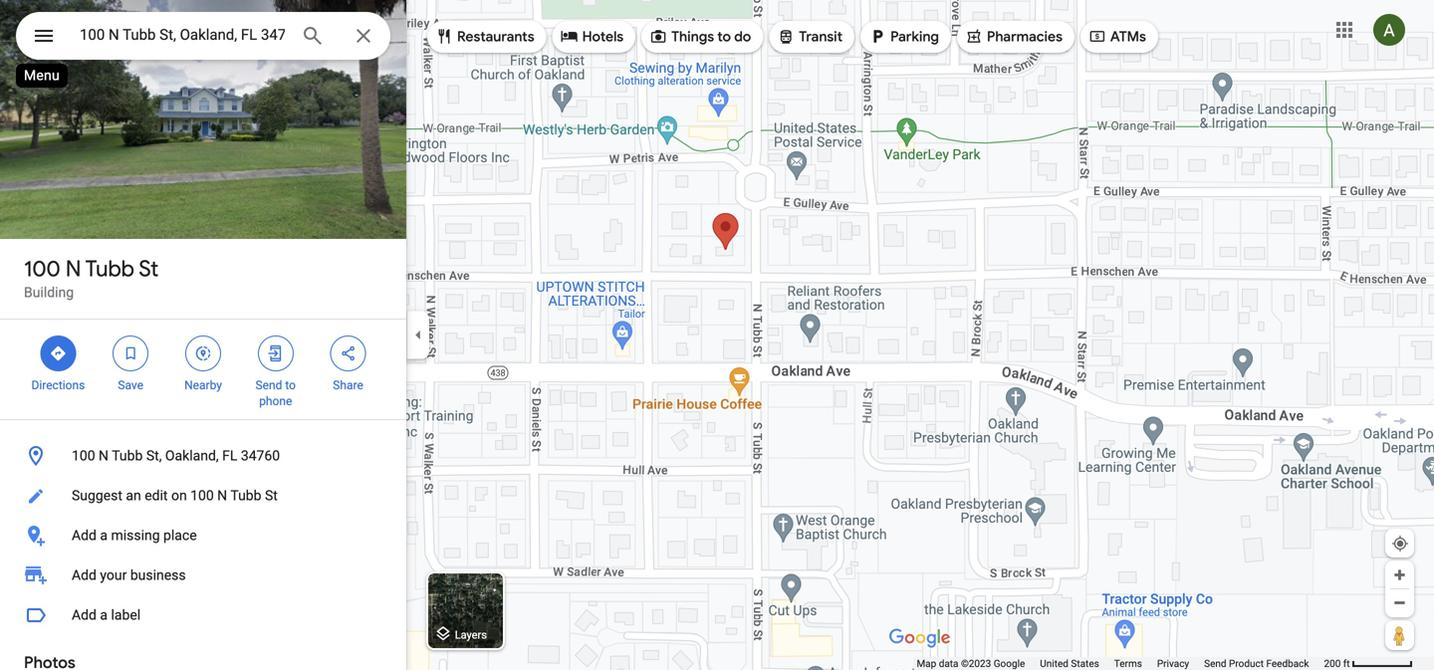 Task type: vqa. For each thing, say whether or not it's contained in the screenshot.
MAP DATA ©2023 GOOGLE
yes



Task type: locate. For each thing, give the bounding box(es) containing it.
tubb for st,
[[112, 448, 143, 464]]

send inside button
[[1205, 658, 1227, 670]]

add for add your business
[[72, 567, 97, 584]]

100 up suggest
[[72, 448, 95, 464]]

google account: angela cha  
(angela.cha@adept.ai) image
[[1374, 14, 1406, 46]]

2 vertical spatial 100
[[190, 488, 214, 504]]


[[966, 25, 983, 47]]

st down 34760
[[265, 488, 278, 504]]

restaurants
[[457, 28, 535, 46]]

st up 
[[139, 255, 159, 283]]

to left do
[[718, 28, 731, 46]]

add a missing place button
[[0, 516, 407, 556]]

 pharmacies
[[966, 25, 1063, 47]]

footer containing map data ©2023 google
[[917, 658, 1325, 671]]

share
[[333, 379, 364, 393]]

google maps element
[[0, 0, 1435, 671]]

st
[[139, 255, 159, 283], [265, 488, 278, 504]]

100 n tubb st, oakland, fl 34760 button
[[0, 436, 407, 476]]

1 vertical spatial a
[[100, 607, 108, 624]]

send left product
[[1205, 658, 1227, 670]]

terms button
[[1115, 658, 1143, 671]]

footer
[[917, 658, 1325, 671]]

united states
[[1041, 658, 1100, 670]]

1 vertical spatial add
[[72, 567, 97, 584]]

200
[[1325, 658, 1342, 670]]

1 vertical spatial to
[[285, 379, 296, 393]]

transit
[[799, 28, 843, 46]]

0 horizontal spatial send
[[256, 379, 282, 393]]

100 up the building
[[24, 255, 61, 283]]


[[49, 343, 67, 365]]

tubb inside 100 n tubb st building
[[85, 255, 134, 283]]

0 horizontal spatial n
[[66, 255, 81, 283]]

100 inside 100 n tubb st building
[[24, 255, 61, 283]]

3 add from the top
[[72, 607, 97, 624]]

map data ©2023 google
[[917, 658, 1026, 670]]

2 a from the top
[[100, 607, 108, 624]]

1 horizontal spatial send
[[1205, 658, 1227, 670]]


[[435, 25, 453, 47]]

send product feedback
[[1205, 658, 1310, 670]]

1 add from the top
[[72, 528, 97, 544]]

n
[[66, 255, 81, 283], [99, 448, 109, 464], [217, 488, 227, 504]]

add
[[72, 528, 97, 544], [72, 567, 97, 584], [72, 607, 97, 624]]

 restaurants
[[435, 25, 535, 47]]

atms
[[1111, 28, 1147, 46]]

1 horizontal spatial st
[[265, 488, 278, 504]]

0 vertical spatial 100
[[24, 255, 61, 283]]

footer inside google maps element
[[917, 658, 1325, 671]]

1 a from the top
[[100, 528, 108, 544]]

google
[[994, 658, 1026, 670]]

100 n tubb st building
[[24, 255, 159, 301]]

1 vertical spatial st
[[265, 488, 278, 504]]

add down suggest
[[72, 528, 97, 544]]

1 vertical spatial 100
[[72, 448, 95, 464]]

tubb
[[85, 255, 134, 283], [112, 448, 143, 464], [231, 488, 262, 504]]

send for send to phone
[[256, 379, 282, 393]]

0 vertical spatial to
[[718, 28, 731, 46]]

send inside send to phone
[[256, 379, 282, 393]]


[[561, 25, 579, 47]]

add for add a label
[[72, 607, 97, 624]]

n inside 100 n tubb st building
[[66, 255, 81, 283]]

0 horizontal spatial 100
[[24, 255, 61, 283]]


[[869, 25, 887, 47]]

tubb down 34760
[[231, 488, 262, 504]]

0 horizontal spatial to
[[285, 379, 296, 393]]

1 vertical spatial tubb
[[112, 448, 143, 464]]

to up phone
[[285, 379, 296, 393]]

0 horizontal spatial st
[[139, 255, 159, 283]]

 hotels
[[561, 25, 624, 47]]

states
[[1072, 658, 1100, 670]]

100 for st,
[[72, 448, 95, 464]]

 search field
[[16, 12, 391, 64]]

0 vertical spatial add
[[72, 528, 97, 544]]

n down fl
[[217, 488, 227, 504]]

add left label at the left bottom
[[72, 607, 97, 624]]

fl
[[222, 448, 238, 464]]

1 vertical spatial n
[[99, 448, 109, 464]]

product
[[1230, 658, 1265, 670]]

a left label at the left bottom
[[100, 607, 108, 624]]

None field
[[80, 23, 285, 47]]

100 right on
[[190, 488, 214, 504]]

2 vertical spatial add
[[72, 607, 97, 624]]

tubb up 
[[85, 255, 134, 283]]

a inside button
[[100, 528, 108, 544]]

a inside button
[[100, 607, 108, 624]]

show your location image
[[1392, 535, 1410, 553]]

business
[[130, 567, 186, 584]]

n up suggest
[[99, 448, 109, 464]]

0 vertical spatial st
[[139, 255, 159, 283]]

1 horizontal spatial 100
[[72, 448, 95, 464]]

terms
[[1115, 658, 1143, 670]]

2 horizontal spatial 100
[[190, 488, 214, 504]]

data
[[939, 658, 959, 670]]

2 vertical spatial n
[[217, 488, 227, 504]]

 parking
[[869, 25, 940, 47]]

100 n tubb st main content
[[0, 0, 407, 671]]


[[778, 25, 795, 47]]

add your business link
[[0, 556, 407, 596]]

add inside button
[[72, 607, 97, 624]]

a
[[100, 528, 108, 544], [100, 607, 108, 624]]

to
[[718, 28, 731, 46], [285, 379, 296, 393]]

1 vertical spatial send
[[1205, 658, 1227, 670]]

add inside button
[[72, 528, 97, 544]]

suggest an edit on 100 n tubb st button
[[0, 476, 407, 516]]

a left missing
[[100, 528, 108, 544]]

ft
[[1344, 658, 1351, 670]]

0 vertical spatial tubb
[[85, 255, 134, 283]]

1 horizontal spatial to
[[718, 28, 731, 46]]

0 vertical spatial a
[[100, 528, 108, 544]]

map
[[917, 658, 937, 670]]

send up phone
[[256, 379, 282, 393]]

100
[[24, 255, 61, 283], [72, 448, 95, 464], [190, 488, 214, 504]]


[[650, 25, 668, 47]]

add left your
[[72, 567, 97, 584]]

add a label button
[[0, 596, 407, 636]]

your
[[100, 567, 127, 584]]

tubb left st,
[[112, 448, 143, 464]]

2 vertical spatial tubb
[[231, 488, 262, 504]]

2 add from the top
[[72, 567, 97, 584]]

n for st,
[[99, 448, 109, 464]]

0 vertical spatial send
[[256, 379, 282, 393]]

1 horizontal spatial n
[[99, 448, 109, 464]]

0 vertical spatial n
[[66, 255, 81, 283]]

n up the building
[[66, 255, 81, 283]]

send
[[256, 379, 282, 393], [1205, 658, 1227, 670]]

st inside 100 n tubb st building
[[139, 255, 159, 283]]

add a label
[[72, 607, 141, 624]]

zoom out image
[[1393, 596, 1408, 611]]



Task type: describe. For each thing, give the bounding box(es) containing it.
actions for 100 n tubb st region
[[0, 320, 407, 420]]

directions
[[31, 379, 85, 393]]

things
[[672, 28, 715, 46]]

missing
[[111, 528, 160, 544]]

200 ft button
[[1325, 658, 1414, 670]]


[[339, 343, 357, 365]]

tubb for st
[[85, 255, 134, 283]]

suggest an edit on 100 n tubb st
[[72, 488, 278, 504]]

united states button
[[1041, 658, 1100, 671]]

an
[[126, 488, 141, 504]]

a for label
[[100, 607, 108, 624]]


[[1089, 25, 1107, 47]]

to inside  things to do
[[718, 28, 731, 46]]

to inside send to phone
[[285, 379, 296, 393]]

200 ft
[[1325, 658, 1351, 670]]

34760
[[241, 448, 280, 464]]

building
[[24, 284, 74, 301]]

save
[[118, 379, 144, 393]]

add your business
[[72, 567, 186, 584]]

100 n tubb st, oakland, fl 34760
[[72, 448, 280, 464]]

united
[[1041, 658, 1069, 670]]

 atms
[[1089, 25, 1147, 47]]

place
[[163, 528, 197, 544]]

 things to do
[[650, 25, 752, 47]]

send product feedback button
[[1205, 658, 1310, 671]]

show street view coverage image
[[1386, 621, 1415, 651]]

suggest
[[72, 488, 123, 504]]


[[267, 343, 285, 365]]

st inside button
[[265, 488, 278, 504]]

none field inside 100 n tubb st, oakland, fl 34760 field
[[80, 23, 285, 47]]

zoom in image
[[1393, 568, 1408, 583]]

send to phone
[[256, 379, 296, 409]]

privacy
[[1158, 658, 1190, 670]]


[[194, 343, 212, 365]]

nearby
[[184, 379, 222, 393]]

phone
[[259, 395, 292, 409]]

 transit
[[778, 25, 843, 47]]


[[122, 343, 140, 365]]

st,
[[146, 448, 162, 464]]

©2023
[[962, 658, 992, 670]]

privacy button
[[1158, 658, 1190, 671]]

hotels
[[583, 28, 624, 46]]

100 for st
[[24, 255, 61, 283]]


[[32, 21, 56, 50]]

parking
[[891, 28, 940, 46]]

add a missing place
[[72, 528, 197, 544]]

 button
[[16, 12, 72, 64]]

collapse side panel image
[[408, 324, 429, 346]]

oakland,
[[165, 448, 219, 464]]

layers
[[455, 629, 487, 642]]

n for st
[[66, 255, 81, 283]]

send for send product feedback
[[1205, 658, 1227, 670]]

100 N Tubb St, Oakland, FL 34760 field
[[16, 12, 391, 60]]

2 horizontal spatial n
[[217, 488, 227, 504]]

add for add a missing place
[[72, 528, 97, 544]]

do
[[735, 28, 752, 46]]

label
[[111, 607, 141, 624]]

edit
[[145, 488, 168, 504]]

a for missing
[[100, 528, 108, 544]]

on
[[171, 488, 187, 504]]

feedback
[[1267, 658, 1310, 670]]

pharmacies
[[987, 28, 1063, 46]]



